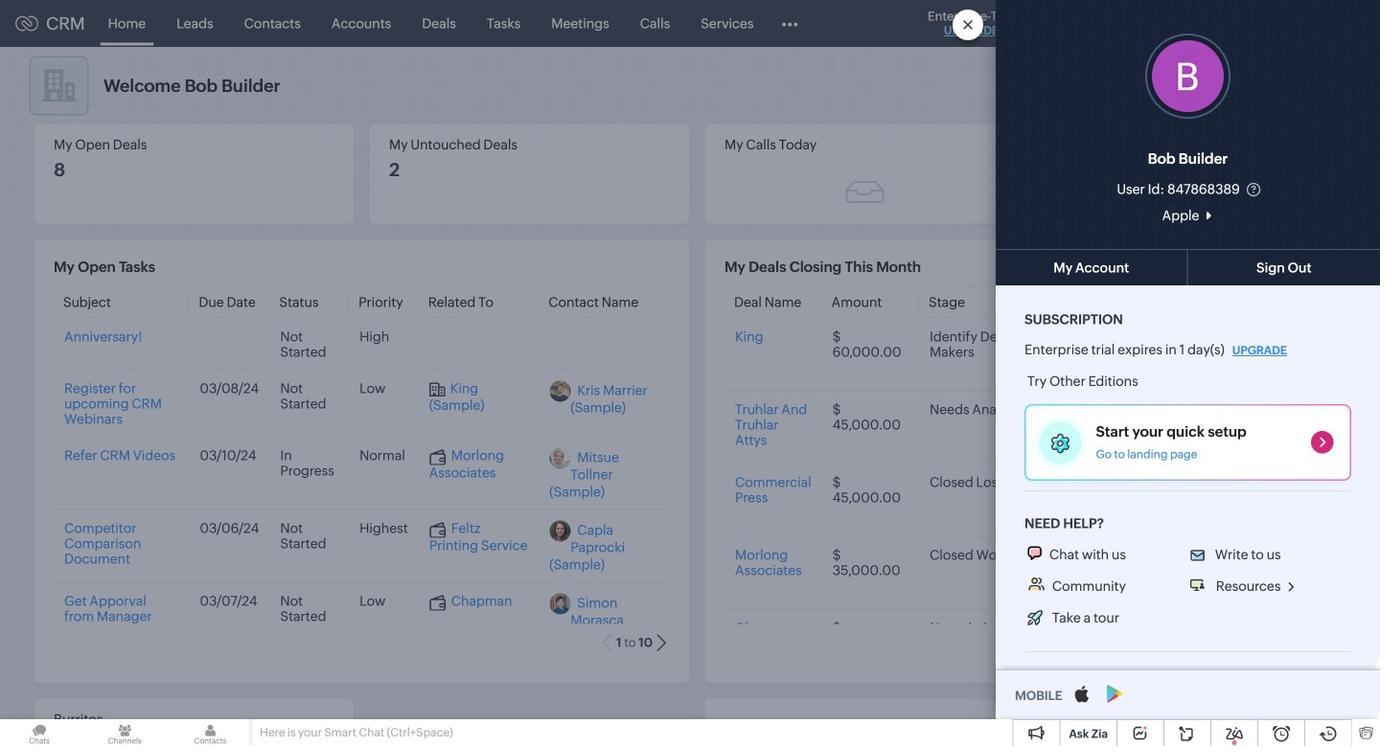 Task type: vqa. For each thing, say whether or not it's contained in the screenshot.
logo
yes



Task type: describe. For each thing, give the bounding box(es) containing it.
chat with us image
[[1028, 546, 1042, 562]]

channels image
[[85, 720, 164, 747]]

signals image
[[1141, 15, 1154, 32]]

profile pic image
[[1145, 34, 1231, 119]]

signals element
[[1129, 0, 1166, 47]]



Task type: locate. For each thing, give the bounding box(es) containing it.
search element
[[1090, 0, 1129, 47]]

chat with us element
[[1028, 546, 1047, 562]]

calendar image
[[1177, 16, 1193, 31]]

contacts image
[[171, 720, 250, 747]]

chats image
[[0, 720, 79, 747]]

logo image
[[15, 16, 38, 31]]

search image
[[1101, 15, 1118, 32]]

None field
[[1075, 206, 1301, 225]]



